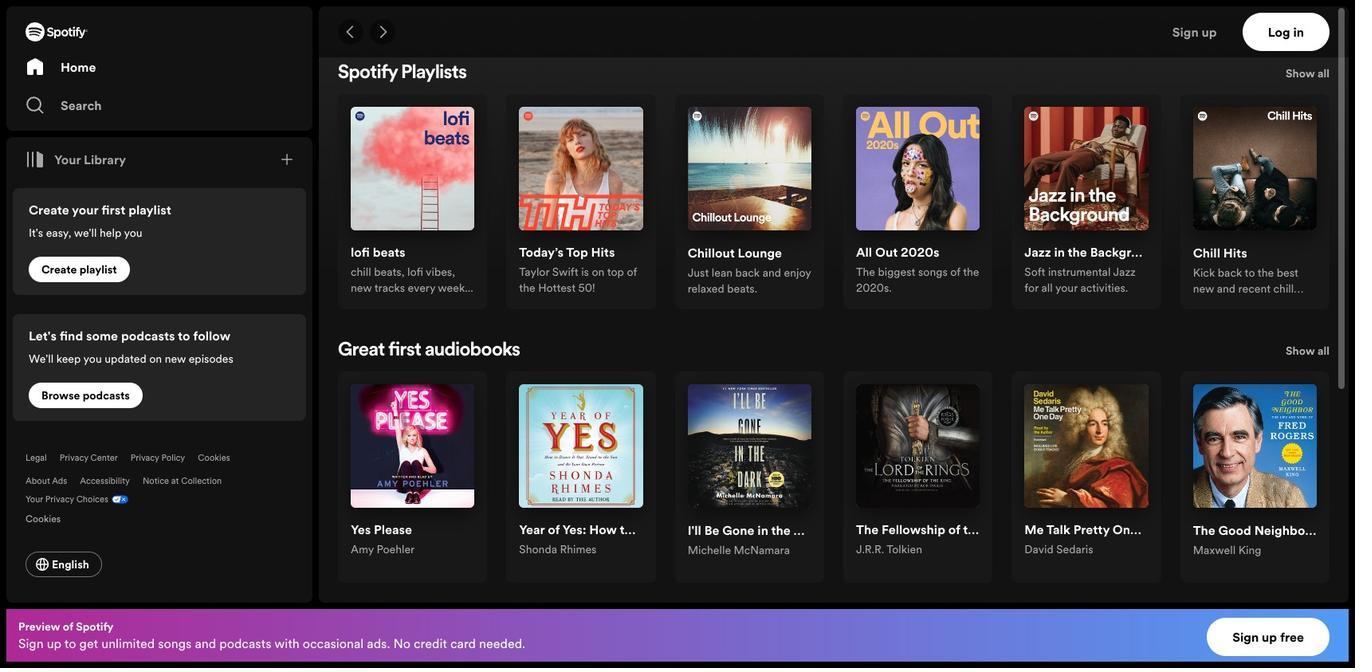 Task type: locate. For each thing, give the bounding box(es) containing it.
1 horizontal spatial to
[[178, 327, 190, 344]]

in for jazz
[[1054, 244, 1065, 261]]

find
[[60, 327, 83, 344]]

you right keep at the bottom
[[83, 351, 102, 367]]

0 horizontal spatial songs
[[158, 635, 192, 652]]

hits up "top"
[[591, 244, 615, 261]]

search
[[61, 96, 102, 114]]

collection
[[181, 475, 222, 487]]

1 vertical spatial spotify
[[76, 619, 114, 635]]

california consumer privacy act (ccpa) opt-out icon image
[[108, 494, 128, 509]]

2 vertical spatial all
[[1318, 342, 1330, 358]]

in inside button
[[1294, 23, 1305, 41]]

0 horizontal spatial and
[[195, 635, 216, 652]]

show inside spotify playlists element
[[1286, 65, 1315, 81]]

soft
[[1025, 264, 1046, 280]]

1 horizontal spatial you
[[124, 225, 142, 241]]

spotify
[[338, 64, 398, 83], [76, 619, 114, 635]]

chill inside chill hits kick back to the best new and recent chill hits.
[[1274, 280, 1294, 296]]

cookies for the leftmost the cookies link
[[26, 512, 61, 525]]

go forward image
[[376, 26, 389, 38]]

it's
[[29, 225, 43, 241]]

your privacy choices
[[26, 494, 108, 506]]

0 horizontal spatial new
[[165, 351, 186, 367]]

1 show from the top
[[1286, 65, 1315, 81]]

1 horizontal spatial new
[[351, 280, 372, 296]]

today's top hits link
[[519, 244, 615, 264]]

to left best
[[1245, 264, 1256, 280]]

english
[[52, 557, 89, 573]]

your right for
[[1056, 280, 1078, 296]]

one
[[1113, 521, 1138, 538]]

on right is at left top
[[592, 264, 605, 280]]

1 vertical spatial lofi
[[407, 264, 423, 280]]

0 vertical spatial all
[[1318, 65, 1330, 81]]

let's find some podcasts to follow we'll keep you updated on new episodes
[[29, 327, 234, 367]]

jazz down background
[[1114, 264, 1136, 280]]

1 horizontal spatial and
[[763, 264, 782, 280]]

show all inside spotify playlists element
[[1286, 65, 1330, 81]]

day
[[1141, 521, 1164, 538]]

keep
[[56, 351, 81, 367]]

show all for great first audiobooks
[[1286, 342, 1330, 358]]

privacy for privacy center
[[60, 452, 88, 464]]

hits inside today's top hits taylor swift is on top of the hottest 50!
[[591, 244, 615, 261]]

of right biggest
[[951, 264, 961, 280]]

spotify down go forward icon
[[338, 64, 398, 83]]

2 horizontal spatial to
[[1245, 264, 1256, 280]]

jazz up soft
[[1025, 244, 1051, 261]]

0 horizontal spatial up
[[47, 635, 61, 652]]

tracks
[[375, 280, 405, 296]]

beats
[[373, 244, 406, 261]]

notice
[[143, 475, 169, 487]]

chill left the beats,
[[351, 264, 371, 280]]

playlist inside button
[[79, 262, 117, 277]]

1 horizontal spatial your
[[54, 151, 81, 168]]

0 vertical spatial spotify
[[338, 64, 398, 83]]

1 vertical spatial in
[[1054, 244, 1065, 261]]

1 vertical spatial jazz
[[1114, 264, 1136, 280]]

0 horizontal spatial lofi
[[351, 244, 370, 261]]

your left library
[[54, 151, 81, 168]]

0 horizontal spatial to
[[64, 635, 76, 652]]

2 horizontal spatial up
[[1262, 628, 1278, 646]]

1 vertical spatial your
[[1056, 280, 1078, 296]]

relaxed
[[688, 280, 725, 296]]

great first audiobooks element
[[338, 341, 1330, 583]]

preview of spotify sign up to get unlimited songs and podcasts with occasional ads. no credit card needed.
[[18, 619, 526, 652]]

me talk pretty one day david sedaris
[[1025, 521, 1164, 557]]

up left get
[[47, 635, 61, 652]]

0 horizontal spatial you
[[83, 351, 102, 367]]

new left tracks
[[351, 280, 372, 296]]

poehler
[[377, 541, 415, 557]]

to left the follow
[[178, 327, 190, 344]]

1 horizontal spatial on
[[592, 264, 605, 280]]

the left for
[[963, 264, 980, 280]]

up inside button
[[1202, 23, 1217, 41]]

amy
[[351, 541, 374, 557]]

playlists
[[401, 64, 467, 83]]

1 vertical spatial cookies link
[[26, 509, 74, 526]]

0 vertical spatial show all link
[[1286, 64, 1330, 88]]

0 horizontal spatial chill
[[351, 264, 371, 280]]

hits inside chill hits kick back to the best new and recent chill hits.
[[1224, 244, 1248, 261]]

up left log
[[1202, 23, 1217, 41]]

1 vertical spatial show
[[1286, 342, 1315, 358]]

great first audiobooks link
[[338, 341, 520, 360]]

1 horizontal spatial cookies
[[198, 452, 230, 464]]

0 horizontal spatial your
[[26, 494, 43, 506]]

create inside button
[[41, 262, 77, 277]]

rhimes
[[560, 541, 597, 557]]

new inside "let's find some podcasts to follow we'll keep you updated on new episodes"
[[165, 351, 186, 367]]

0 vertical spatial to
[[1245, 264, 1256, 280]]

lean
[[712, 264, 733, 280]]

0 horizontal spatial cookies link
[[26, 509, 74, 526]]

1 vertical spatial playlist
[[79, 262, 117, 277]]

to left get
[[64, 635, 76, 652]]

1 show all link from the top
[[1286, 64, 1330, 88]]

in right log
[[1294, 23, 1305, 41]]

all for great first audiobooks
[[1318, 342, 1330, 358]]

all for spotify playlists
[[1318, 65, 1330, 81]]

spotify inside "preview of spotify sign up to get unlimited songs and podcasts with occasional ads. no credit card needed."
[[76, 619, 114, 635]]

0 vertical spatial show
[[1286, 65, 1315, 81]]

of right "top"
[[627, 264, 637, 280]]

songs inside "preview of spotify sign up to get unlimited songs and podcasts with occasional ads. no credit card needed."
[[158, 635, 192, 652]]

credit
[[414, 635, 447, 652]]

in for log
[[1294, 23, 1305, 41]]

1 vertical spatial show all
[[1286, 342, 1330, 358]]

legal
[[26, 452, 47, 464]]

1 horizontal spatial back
[[1218, 264, 1243, 280]]

show down log in button
[[1286, 65, 1315, 81]]

the up instrumental
[[1068, 244, 1088, 261]]

preview
[[18, 619, 60, 635]]

2 horizontal spatial sign
[[1233, 628, 1259, 646]]

instrumental
[[1049, 264, 1111, 280]]

2 horizontal spatial of
[[951, 264, 961, 280]]

create for your
[[29, 201, 69, 218]]

1 back from the left
[[736, 264, 760, 280]]

up inside "preview of spotify sign up to get unlimited songs and podcasts with occasional ads. no credit card needed."
[[47, 635, 61, 652]]

no
[[393, 635, 411, 652]]

all inside the great first audiobooks element
[[1318, 342, 1330, 358]]

new down chill
[[1193, 280, 1215, 296]]

cookies link down your privacy choices button
[[26, 509, 74, 526]]

and down lounge
[[763, 264, 782, 280]]

and inside chill hits kick back to the best new and recent chill hits.
[[1217, 280, 1236, 296]]

1 horizontal spatial hits
[[1224, 244, 1248, 261]]

the left best
[[1258, 264, 1274, 280]]

lofi left beats in the top of the page
[[351, 244, 370, 261]]

chill hits kick back to the best new and recent chill hits.
[[1193, 244, 1299, 312]]

1 horizontal spatial songs
[[919, 264, 948, 280]]

you inside "let's find some podcasts to follow we'll keep you updated on new episodes"
[[83, 351, 102, 367]]

0 horizontal spatial on
[[149, 351, 162, 367]]

1 vertical spatial first
[[389, 341, 422, 360]]

0 vertical spatial playlist
[[128, 201, 171, 218]]

1 horizontal spatial chill
[[1274, 280, 1294, 296]]

up inside button
[[1262, 628, 1278, 646]]

on inside "let's find some podcasts to follow we'll keep you updated on new episodes"
[[149, 351, 162, 367]]

0 vertical spatial show all
[[1286, 65, 1330, 81]]

spotify right preview
[[76, 619, 114, 635]]

0 horizontal spatial sign
[[18, 635, 44, 652]]

0 vertical spatial cookies
[[198, 452, 230, 464]]

lofi left vibes, on the left top of page
[[407, 264, 423, 280]]

create down 'easy,'
[[41, 262, 77, 277]]

at
[[171, 475, 179, 487]]

1 show all from the top
[[1286, 65, 1330, 81]]

hits.
[[1193, 296, 1214, 312]]

you
[[124, 225, 142, 241], [83, 351, 102, 367]]

up
[[1202, 23, 1217, 41], [1262, 628, 1278, 646], [47, 635, 61, 652]]

to for back
[[1245, 264, 1256, 280]]

beats,
[[374, 264, 405, 280]]

new left episodes
[[165, 351, 186, 367]]

0 horizontal spatial first
[[101, 201, 125, 218]]

sign inside button
[[1233, 628, 1259, 646]]

jazz in the background link
[[1025, 244, 1162, 264]]

needed.
[[479, 635, 526, 652]]

0 vertical spatial your
[[54, 151, 81, 168]]

1 horizontal spatial up
[[1202, 23, 1217, 41]]

songs inside all out 2020s the biggest songs of the 2020s.
[[919, 264, 948, 280]]

browse podcasts
[[41, 388, 130, 403]]

2 horizontal spatial new
[[1193, 280, 1215, 296]]

0 horizontal spatial back
[[736, 264, 760, 280]]

chill
[[351, 264, 371, 280], [1274, 280, 1294, 296]]

to inside "preview of spotify sign up to get unlimited songs and podcasts with occasional ads. no credit card needed."
[[64, 635, 76, 652]]

back inside chill hits kick back to the best new and recent chill hits.
[[1218, 264, 1243, 280]]

0 vertical spatial you
[[124, 225, 142, 241]]

2 vertical spatial to
[[64, 635, 76, 652]]

you inside the create your first playlist it's easy, we'll help you
[[124, 225, 142, 241]]

privacy down ads
[[45, 494, 74, 506]]

top
[[566, 244, 588, 261]]

show all inside the great first audiobooks element
[[1286, 342, 1330, 358]]

podcasts inside "let's find some podcasts to follow we'll keep you updated on new episodes"
[[121, 327, 175, 344]]

podcasts down updated
[[83, 388, 130, 403]]

vibes,
[[426, 264, 455, 280]]

lofi beats link
[[351, 244, 406, 264]]

first
[[101, 201, 125, 218], [389, 341, 422, 360]]

sign
[[1173, 23, 1199, 41], [1233, 628, 1259, 646], [18, 635, 44, 652]]

your up we'll
[[72, 201, 98, 218]]

biggest
[[878, 264, 916, 280]]

0 vertical spatial your
[[72, 201, 98, 218]]

chillout lounge link
[[688, 244, 782, 264]]

1 vertical spatial your
[[26, 494, 43, 506]]

0 vertical spatial podcasts
[[121, 327, 175, 344]]

all
[[856, 244, 872, 261]]

up for sign up free
[[1262, 628, 1278, 646]]

2 horizontal spatial and
[[1217, 280, 1236, 296]]

0 vertical spatial jazz
[[1025, 244, 1051, 261]]

1 horizontal spatial your
[[1056, 280, 1078, 296]]

privacy for privacy policy
[[131, 452, 159, 464]]

and inside chillout lounge just lean back and enjoy relaxed beats.
[[763, 264, 782, 280]]

2 vertical spatial podcasts
[[219, 635, 271, 652]]

in up instrumental
[[1054, 244, 1065, 261]]

songs right unlimited
[[158, 635, 192, 652]]

1 horizontal spatial jazz
[[1114, 264, 1136, 280]]

0 vertical spatial in
[[1294, 23, 1305, 41]]

first up the help
[[101, 201, 125, 218]]

2 show all from the top
[[1286, 342, 1330, 358]]

on right updated
[[149, 351, 162, 367]]

cookies up collection
[[198, 452, 230, 464]]

cookies for the right the cookies link
[[198, 452, 230, 464]]

songs down the 2020s
[[919, 264, 948, 280]]

0 vertical spatial create
[[29, 201, 69, 218]]

0 horizontal spatial cookies
[[26, 512, 61, 525]]

1 vertical spatial cookies
[[26, 512, 61, 525]]

0 vertical spatial on
[[592, 264, 605, 280]]

1 horizontal spatial of
[[627, 264, 637, 280]]

1 horizontal spatial sign
[[1173, 23, 1199, 41]]

1 vertical spatial create
[[41, 262, 77, 277]]

1 vertical spatial on
[[149, 351, 162, 367]]

podcasts inside "preview of spotify sign up to get unlimited songs and podcasts with occasional ads. no credit card needed."
[[219, 635, 271, 652]]

sign for sign up
[[1173, 23, 1199, 41]]

1 vertical spatial all
[[1042, 280, 1053, 296]]

2 show all link from the top
[[1286, 341, 1330, 365]]

2020s.
[[856, 280, 892, 296]]

1 vertical spatial podcasts
[[83, 388, 130, 403]]

0 vertical spatial first
[[101, 201, 125, 218]]

0 horizontal spatial jazz
[[1025, 244, 1051, 261]]

and
[[763, 264, 782, 280], [1217, 280, 1236, 296], [195, 635, 216, 652]]

0 horizontal spatial spotify
[[76, 619, 114, 635]]

2 back from the left
[[1218, 264, 1243, 280]]

0 horizontal spatial hits
[[591, 244, 615, 261]]

1 horizontal spatial in
[[1294, 23, 1305, 41]]

privacy
[[60, 452, 88, 464], [131, 452, 159, 464], [45, 494, 74, 506]]

sign inside button
[[1173, 23, 1199, 41]]

hits right chill
[[1224, 244, 1248, 261]]

pretty
[[1074, 521, 1110, 538]]

me
[[1025, 521, 1044, 538]]

all
[[1318, 65, 1330, 81], [1042, 280, 1053, 296], [1318, 342, 1330, 358]]

your inside button
[[54, 151, 81, 168]]

sign for sign up free
[[1233, 628, 1259, 646]]

0 horizontal spatial your
[[72, 201, 98, 218]]

and right kick
[[1217, 280, 1236, 296]]

create up 'easy,'
[[29, 201, 69, 218]]

go back image
[[344, 26, 357, 38]]

sign up free
[[1233, 628, 1305, 646]]

show inside the great first audiobooks element
[[1286, 342, 1315, 358]]

privacy up ads
[[60, 452, 88, 464]]

1 horizontal spatial first
[[389, 341, 422, 360]]

cookies link up collection
[[198, 452, 230, 464]]

0 horizontal spatial in
[[1054, 244, 1065, 261]]

up left "free"
[[1262, 628, 1278, 646]]

occasional
[[303, 635, 364, 652]]

of left get
[[63, 619, 73, 635]]

let's
[[29, 327, 57, 344]]

in inside jazz in the background soft instrumental jazz for all your activities.
[[1054, 244, 1065, 261]]

1 horizontal spatial lofi
[[407, 264, 423, 280]]

spotify playlists element
[[338, 64, 1330, 312]]

chill hits link
[[1193, 244, 1248, 264]]

j.r.r. tolkien
[[856, 541, 923, 557]]

yes please link
[[351, 521, 412, 541]]

0 vertical spatial cookies link
[[198, 452, 230, 464]]

privacy up the notice
[[131, 452, 159, 464]]

1 horizontal spatial cookies link
[[198, 452, 230, 464]]

1 vertical spatial show all link
[[1286, 341, 1330, 365]]

activities.
[[1081, 280, 1129, 296]]

1 vertical spatial to
[[178, 327, 190, 344]]

to for podcasts
[[178, 327, 190, 344]]

kick
[[1193, 264, 1215, 280]]

1 vertical spatial you
[[83, 351, 102, 367]]

create inside the create your first playlist it's easy, we'll help you
[[29, 201, 69, 218]]

2 hits from the left
[[1224, 244, 1248, 261]]

to inside chill hits kick back to the best new and recent chill hits.
[[1245, 264, 1256, 280]]

back right kick
[[1218, 264, 1243, 280]]

home
[[61, 58, 96, 76]]

to inside "let's find some podcasts to follow we'll keep you updated on new episodes"
[[178, 327, 190, 344]]

back down lounge
[[736, 264, 760, 280]]

cookies down your privacy choices button
[[26, 512, 61, 525]]

first right great
[[389, 341, 422, 360]]

podcasts up updated
[[121, 327, 175, 344]]

2 show from the top
[[1286, 342, 1315, 358]]

chill right recent
[[1274, 280, 1294, 296]]

first inside the create your first playlist it's easy, we'll help you
[[101, 201, 125, 218]]

1 horizontal spatial playlist
[[128, 201, 171, 218]]

show down best
[[1286, 342, 1315, 358]]

50!
[[579, 280, 595, 296]]

1 hits from the left
[[591, 244, 615, 261]]

your down about
[[26, 494, 43, 506]]

yes
[[351, 521, 371, 538]]

michelle mcnamara
[[688, 541, 790, 557]]

the left hottest
[[519, 280, 536, 296]]

episodes
[[189, 351, 234, 367]]

1 vertical spatial songs
[[158, 635, 192, 652]]

podcasts left with
[[219, 635, 271, 652]]

0 vertical spatial songs
[[919, 264, 948, 280]]

1 horizontal spatial spotify
[[338, 64, 398, 83]]

0 horizontal spatial playlist
[[79, 262, 117, 277]]

0 horizontal spatial of
[[63, 619, 73, 635]]

new
[[351, 280, 372, 296], [1193, 280, 1215, 296], [165, 351, 186, 367]]

create
[[29, 201, 69, 218], [41, 262, 77, 277]]

and right unlimited
[[195, 635, 216, 652]]

you right the help
[[124, 225, 142, 241]]



Task type: describe. For each thing, give the bounding box(es) containing it.
with
[[274, 635, 300, 652]]

show all for spotify playlists
[[1286, 65, 1330, 81]]

swift
[[552, 264, 579, 280]]

lofi beats chill beats, lofi vibes, new tracks every week...
[[351, 244, 474, 296]]

card
[[450, 635, 476, 652]]

and inside "preview of spotify sign up to get unlimited songs and podcasts with occasional ads. no credit card needed."
[[195, 635, 216, 652]]

chillout
[[688, 244, 735, 261]]

center
[[91, 452, 118, 464]]

some
[[86, 327, 118, 344]]

king
[[1239, 541, 1262, 557]]

accessibility
[[80, 475, 130, 487]]

show for spotify playlists
[[1286, 65, 1315, 81]]

spotify playlists link
[[338, 64, 467, 83]]

choices
[[76, 494, 108, 506]]

free
[[1281, 628, 1305, 646]]

michelle
[[688, 541, 731, 557]]

j.r.r.
[[856, 541, 884, 557]]

just
[[688, 264, 709, 280]]

follow
[[193, 327, 231, 344]]

every
[[408, 280, 435, 296]]

audiobooks
[[425, 341, 520, 360]]

week...
[[438, 280, 474, 296]]

create playlist
[[41, 262, 117, 277]]

sign up
[[1173, 23, 1217, 41]]

about ads link
[[26, 475, 67, 487]]

create your first playlist it's easy, we'll help you
[[29, 201, 171, 241]]

library
[[84, 151, 126, 168]]

me talk pretty one day link
[[1025, 521, 1164, 541]]

of inside all out 2020s the biggest songs of the 2020s.
[[951, 264, 961, 280]]

policy
[[161, 452, 185, 464]]

great first audiobooks
[[338, 341, 520, 360]]

maxwell
[[1193, 541, 1236, 557]]

new inside lofi beats chill beats, lofi vibes, new tracks every week...
[[351, 280, 372, 296]]

the inside today's top hits taylor swift is on top of the hottest 50!
[[519, 280, 536, 296]]

up for sign up
[[1202, 23, 1217, 41]]

david
[[1025, 541, 1054, 557]]

show all link for great first audiobooks
[[1286, 341, 1330, 365]]

recent
[[1239, 280, 1271, 296]]

the inside jazz in the background soft instrumental jazz for all your activities.
[[1068, 244, 1088, 261]]

spotify playlists
[[338, 64, 467, 83]]

shonda
[[519, 541, 557, 557]]

english button
[[26, 552, 102, 577]]

legal link
[[26, 452, 47, 464]]

shonda rhimes
[[519, 541, 597, 557]]

notice at collection
[[143, 475, 222, 487]]

lounge
[[738, 244, 782, 261]]

log in
[[1268, 23, 1305, 41]]

privacy policy link
[[131, 452, 185, 464]]

help
[[100, 225, 121, 241]]

please
[[374, 521, 412, 538]]

yes please amy poehler
[[351, 521, 415, 557]]

of inside today's top hits taylor swift is on top of the hottest 50!
[[627, 264, 637, 280]]

about ads
[[26, 475, 67, 487]]

spotify inside spotify playlists element
[[338, 64, 398, 83]]

sign inside "preview of spotify sign up to get unlimited songs and podcasts with occasional ads. no credit card needed."
[[18, 635, 44, 652]]

enjoy
[[784, 264, 811, 280]]

you for some
[[83, 351, 102, 367]]

new inside chill hits kick back to the best new and recent chill hits.
[[1193, 280, 1215, 296]]

log
[[1268, 23, 1291, 41]]

all out 2020s the biggest songs of the 2020s.
[[856, 244, 980, 296]]

all out 2020s link
[[856, 244, 940, 264]]

the inside chill hits kick back to the best new and recent chill hits.
[[1258, 264, 1274, 280]]

taylor
[[519, 264, 550, 280]]

tolkien
[[887, 541, 923, 557]]

chill inside lofi beats chill beats, lofi vibes, new tracks every week...
[[351, 264, 371, 280]]

playlist inside the create your first playlist it's easy, we'll help you
[[128, 201, 171, 218]]

accessibility link
[[80, 475, 130, 487]]

on inside today's top hits taylor swift is on top of the hottest 50!
[[592, 264, 605, 280]]

all inside jazz in the background soft instrumental jazz for all your activities.
[[1042, 280, 1053, 296]]

maxwell king
[[1193, 541, 1262, 557]]

2020s
[[901, 244, 940, 261]]

top bar and user menu element
[[319, 6, 1349, 57]]

show for great first audiobooks
[[1286, 342, 1315, 358]]

back inside chillout lounge just lean back and enjoy relaxed beats.
[[736, 264, 760, 280]]

today's top hits taylor swift is on top of the hottest 50!
[[519, 244, 637, 296]]

best
[[1277, 264, 1299, 280]]

your for your privacy choices
[[26, 494, 43, 506]]

you for first
[[124, 225, 142, 241]]

create for playlist
[[41, 262, 77, 277]]

sedaris
[[1057, 541, 1094, 557]]

your for your library
[[54, 151, 81, 168]]

privacy center link
[[60, 452, 118, 464]]

unlimited
[[101, 635, 155, 652]]

the
[[856, 264, 876, 280]]

show all link for spotify playlists
[[1286, 64, 1330, 88]]

for
[[1025, 280, 1039, 296]]

background
[[1091, 244, 1162, 261]]

mcnamara
[[734, 541, 790, 557]]

top
[[607, 264, 624, 280]]

the inside all out 2020s the biggest songs of the 2020s.
[[963, 264, 980, 280]]

notice at collection link
[[143, 475, 222, 487]]

sign up free button
[[1207, 618, 1330, 656]]

out
[[875, 244, 898, 261]]

spotify image
[[26, 22, 88, 41]]

your inside the create your first playlist it's easy, we'll help you
[[72, 201, 98, 218]]

home link
[[26, 51, 293, 83]]

0 vertical spatial lofi
[[351, 244, 370, 261]]

main element
[[6, 6, 313, 603]]

talk
[[1047, 521, 1071, 538]]

chillout lounge just lean back and enjoy relaxed beats.
[[688, 244, 811, 296]]

your inside jazz in the background soft instrumental jazz for all your activities.
[[1056, 280, 1078, 296]]

of inside "preview of spotify sign up to get unlimited songs and podcasts with occasional ads. no credit card needed."
[[63, 619, 73, 635]]

we'll
[[74, 225, 97, 241]]

ads.
[[367, 635, 390, 652]]



Task type: vqa. For each thing, say whether or not it's contained in the screenshot.
cookies
yes



